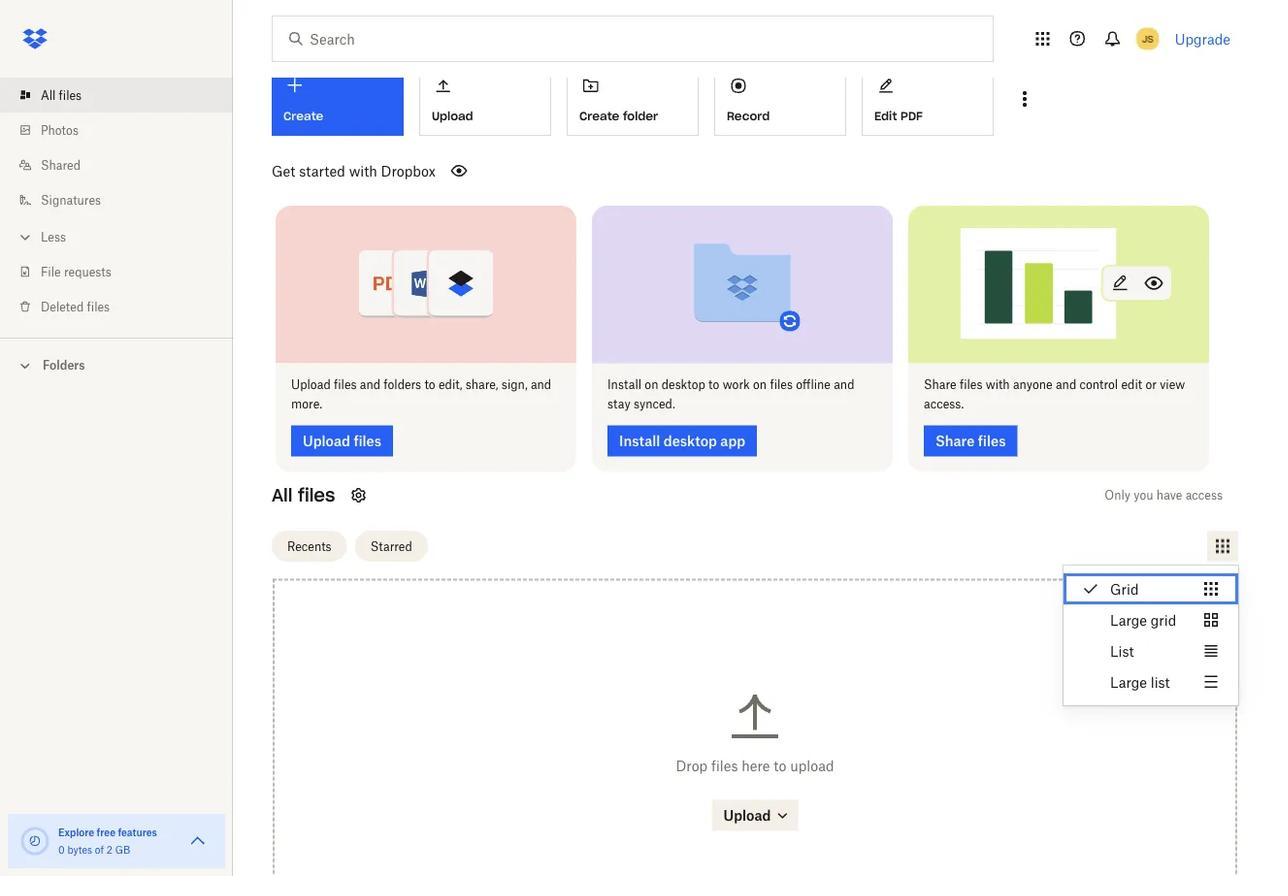 Task type: vqa. For each thing, say whether or not it's contained in the screenshot.
left the Shared
no



Task type: describe. For each thing, give the bounding box(es) containing it.
less
[[41, 230, 66, 244]]

dropbox image
[[16, 19, 54, 58]]

1 vertical spatial all
[[272, 484, 293, 507]]

edit
[[875, 109, 897, 124]]

install on desktop to work on files offline and stay synced.
[[608, 378, 855, 412]]

list containing all files
[[0, 66, 233, 338]]

only you have access
[[1105, 488, 1223, 503]]

less image
[[16, 228, 35, 247]]

install
[[608, 378, 642, 392]]

and inside install on desktop to work on files offline and stay synced.
[[834, 378, 855, 392]]

access
[[1186, 488, 1223, 503]]

view
[[1160, 378, 1185, 392]]

2 on from the left
[[753, 378, 767, 392]]

signatures link
[[16, 182, 233, 217]]

create
[[580, 109, 620, 124]]

files right deleted
[[87, 299, 110, 314]]

large grid
[[1110, 612, 1177, 629]]

deleted files link
[[16, 289, 233, 324]]

desktop
[[662, 378, 706, 392]]

recents
[[287, 539, 332, 554]]

with for started
[[349, 163, 377, 179]]

2
[[107, 844, 113, 856]]

anyone
[[1013, 378, 1053, 392]]

large grid radio item
[[1064, 605, 1239, 636]]

0
[[58, 844, 65, 856]]

starred
[[370, 539, 412, 554]]

edit pdf button
[[862, 62, 994, 136]]

grid
[[1151, 612, 1177, 629]]

sign,
[[502, 378, 528, 392]]

work
[[723, 378, 750, 392]]

here
[[742, 758, 770, 775]]

of
[[95, 844, 104, 856]]

upload files and folders to edit, share, sign, and more.
[[291, 378, 552, 412]]

you
[[1134, 488, 1154, 503]]

features
[[118, 827, 157, 839]]

recents button
[[272, 531, 347, 562]]

requests
[[64, 265, 111, 279]]

all files link
[[16, 78, 233, 113]]

folder
[[623, 109, 658, 124]]

folders
[[384, 378, 421, 392]]

share
[[924, 378, 957, 392]]

explore free features 0 bytes of 2 gb
[[58, 827, 157, 856]]

deleted files
[[41, 299, 110, 314]]

files left the here
[[711, 758, 738, 775]]

edit
[[1122, 378, 1143, 392]]

file requests link
[[16, 254, 233, 289]]

grid
[[1110, 581, 1139, 597]]

drop files here to upload
[[676, 758, 834, 775]]

1 on from the left
[[645, 378, 659, 392]]

offline
[[796, 378, 831, 392]]

create folder
[[580, 109, 658, 124]]

record button
[[714, 62, 846, 136]]

all files list item
[[0, 78, 233, 113]]

deleted
[[41, 299, 84, 314]]



Task type: locate. For each thing, give the bounding box(es) containing it.
files right share
[[960, 378, 983, 392]]

large down 'list'
[[1110, 674, 1147, 691]]

4 and from the left
[[1056, 378, 1077, 392]]

1 horizontal spatial to
[[709, 378, 720, 392]]

all up recents button
[[272, 484, 293, 507]]

0 vertical spatial large
[[1110, 612, 1147, 629]]

to for install
[[709, 378, 720, 392]]

upload
[[291, 378, 331, 392]]

large
[[1110, 612, 1147, 629], [1110, 674, 1147, 691]]

and left folders at the top of page
[[360, 378, 381, 392]]

folders
[[43, 358, 85, 373]]

all
[[41, 88, 56, 102], [272, 484, 293, 507]]

drop
[[676, 758, 708, 775]]

to
[[425, 378, 436, 392], [709, 378, 720, 392], [774, 758, 787, 775]]

large for large list
[[1110, 674, 1147, 691]]

dropbox
[[381, 163, 436, 179]]

get
[[272, 163, 295, 179]]

to left edit, at the top of page
[[425, 378, 436, 392]]

files
[[59, 88, 82, 102], [87, 299, 110, 314], [334, 378, 357, 392], [770, 378, 793, 392], [960, 378, 983, 392], [298, 484, 335, 507], [711, 758, 738, 775]]

photos link
[[16, 113, 233, 148]]

0 vertical spatial with
[[349, 163, 377, 179]]

with left anyone
[[986, 378, 1010, 392]]

starred button
[[355, 531, 428, 562]]

stay
[[608, 397, 631, 412]]

all inside list item
[[41, 88, 56, 102]]

files left offline
[[770, 378, 793, 392]]

list radio item
[[1064, 636, 1239, 667]]

share files with anyone and control edit or view access.
[[924, 378, 1185, 412]]

3 and from the left
[[834, 378, 855, 392]]

list
[[1151, 674, 1170, 691]]

synced.
[[634, 397, 675, 412]]

files up photos
[[59, 88, 82, 102]]

only
[[1105, 488, 1131, 503]]

with right started at left
[[349, 163, 377, 179]]

files up recents button
[[298, 484, 335, 507]]

all files inside list item
[[41, 88, 82, 102]]

upload
[[790, 758, 834, 775]]

large down grid
[[1110, 612, 1147, 629]]

on up synced.
[[645, 378, 659, 392]]

2 and from the left
[[531, 378, 552, 392]]

gb
[[115, 844, 130, 856]]

file
[[41, 265, 61, 279]]

with
[[349, 163, 377, 179], [986, 378, 1010, 392]]

bytes
[[67, 844, 92, 856]]

and right offline
[[834, 378, 855, 392]]

pdf
[[901, 109, 923, 124]]

all files
[[41, 88, 82, 102], [272, 484, 335, 507]]

shared
[[41, 158, 81, 172]]

1 horizontal spatial all
[[272, 484, 293, 507]]

0 horizontal spatial with
[[349, 163, 377, 179]]

all up photos
[[41, 88, 56, 102]]

files inside upload files and folders to edit, share, sign, and more.
[[334, 378, 357, 392]]

1 vertical spatial all files
[[272, 484, 335, 507]]

get started with dropbox
[[272, 163, 436, 179]]

to right the here
[[774, 758, 787, 775]]

0 horizontal spatial to
[[425, 378, 436, 392]]

folders button
[[0, 350, 233, 379]]

1 large from the top
[[1110, 612, 1147, 629]]

and inside share files with anyone and control edit or view access.
[[1056, 378, 1077, 392]]

list
[[0, 66, 233, 338]]

on right work at the right
[[753, 378, 767, 392]]

1 vertical spatial with
[[986, 378, 1010, 392]]

edit pdf
[[875, 109, 923, 124]]

shared link
[[16, 148, 233, 182]]

and right sign,
[[531, 378, 552, 392]]

access.
[[924, 397, 964, 412]]

to left work at the right
[[709, 378, 720, 392]]

large list
[[1110, 674, 1170, 691]]

1 vertical spatial large
[[1110, 674, 1147, 691]]

files inside list item
[[59, 88, 82, 102]]

signatures
[[41, 193, 101, 207]]

control
[[1080, 378, 1118, 392]]

2 horizontal spatial to
[[774, 758, 787, 775]]

explore
[[58, 827, 94, 839]]

and
[[360, 378, 381, 392], [531, 378, 552, 392], [834, 378, 855, 392], [1056, 378, 1077, 392]]

0 horizontal spatial all
[[41, 88, 56, 102]]

or
[[1146, 378, 1157, 392]]

1 horizontal spatial with
[[986, 378, 1010, 392]]

file requests
[[41, 265, 111, 279]]

started
[[299, 163, 345, 179]]

grid radio item
[[1064, 574, 1239, 605]]

all files up recents button
[[272, 484, 335, 507]]

share,
[[466, 378, 499, 392]]

all files up photos
[[41, 88, 82, 102]]

to inside upload files and folders to edit, share, sign, and more.
[[425, 378, 436, 392]]

large list radio item
[[1064, 667, 1239, 698]]

more.
[[291, 397, 322, 412]]

with for files
[[986, 378, 1010, 392]]

edit,
[[439, 378, 463, 392]]

list
[[1110, 643, 1134, 660]]

files inside share files with anyone and control edit or view access.
[[960, 378, 983, 392]]

0 horizontal spatial all files
[[41, 88, 82, 102]]

files right upload
[[334, 378, 357, 392]]

create folder button
[[567, 62, 699, 136]]

to inside install on desktop to work on files offline and stay synced.
[[709, 378, 720, 392]]

1 horizontal spatial on
[[753, 378, 767, 392]]

upgrade link
[[1175, 31, 1231, 47]]

files inside install on desktop to work on files offline and stay synced.
[[770, 378, 793, 392]]

1 horizontal spatial all files
[[272, 484, 335, 507]]

have
[[1157, 488, 1183, 503]]

photos
[[41, 123, 79, 137]]

on
[[645, 378, 659, 392], [753, 378, 767, 392]]

free
[[97, 827, 116, 839]]

upgrade
[[1175, 31, 1231, 47]]

0 vertical spatial all files
[[41, 88, 82, 102]]

0 vertical spatial all
[[41, 88, 56, 102]]

quota usage element
[[19, 826, 50, 857]]

large for large grid
[[1110, 612, 1147, 629]]

to for drop
[[774, 758, 787, 775]]

1 and from the left
[[360, 378, 381, 392]]

and left control
[[1056, 378, 1077, 392]]

record
[[727, 109, 770, 124]]

0 horizontal spatial on
[[645, 378, 659, 392]]

with inside share files with anyone and control edit or view access.
[[986, 378, 1010, 392]]

2 large from the top
[[1110, 674, 1147, 691]]



